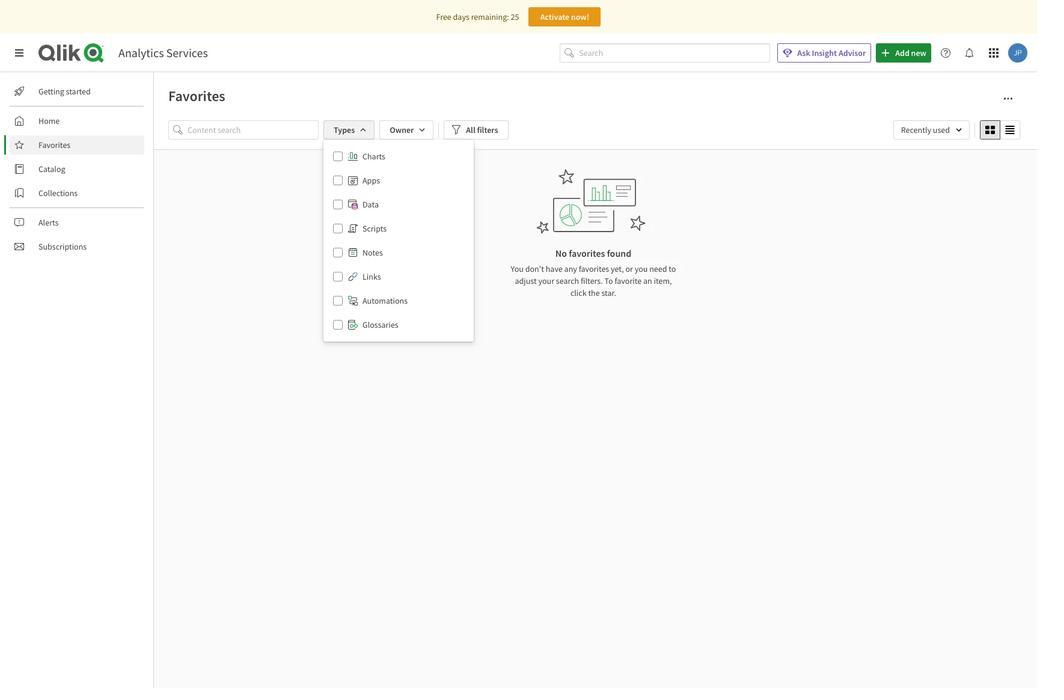 Task type: vqa. For each thing, say whether or not it's contained in the screenshot.
an
yes



Task type: describe. For each thing, give the bounding box(es) containing it.
to
[[605, 276, 613, 286]]

no
[[556, 247, 567, 259]]

free days remaining: 25
[[436, 11, 519, 22]]

ask
[[798, 48, 811, 58]]

adjust
[[515, 276, 537, 286]]

collections link
[[10, 183, 144, 203]]

navigation pane element
[[0, 77, 153, 261]]

item,
[[654, 276, 672, 286]]

scripts
[[363, 223, 387, 234]]

automations
[[363, 295, 408, 306]]

free
[[436, 11, 452, 22]]

Content search text field
[[188, 120, 319, 140]]

recently used
[[902, 125, 951, 135]]

getting
[[39, 86, 64, 97]]

subscriptions link
[[10, 237, 144, 256]]

filters region
[[168, 118, 1023, 342]]

the
[[589, 288, 600, 298]]

new
[[912, 48, 927, 58]]

home link
[[10, 111, 144, 131]]

or
[[626, 264, 633, 274]]

activate
[[541, 11, 570, 22]]

analytics
[[119, 45, 164, 60]]

insight
[[812, 48, 838, 58]]

catalog
[[39, 164, 65, 174]]

no favorites found you don't have any favorites yet, or you need to adjust your search filters. to favorite an item, click the star.
[[511, 247, 676, 298]]

favorite
[[615, 276, 642, 286]]

home
[[39, 116, 60, 126]]

yet,
[[611, 264, 624, 274]]

analytics services
[[119, 45, 208, 60]]

click
[[571, 288, 587, 298]]

subscriptions
[[39, 241, 87, 252]]

collections
[[39, 188, 78, 199]]

Recently used field
[[894, 120, 970, 140]]

ask insight advisor button
[[778, 43, 872, 63]]

need
[[650, 264, 667, 274]]

apps
[[363, 175, 380, 186]]

advisor
[[839, 48, 866, 58]]

add new
[[896, 48, 927, 58]]

catalog link
[[10, 159, 144, 179]]

switch view group
[[981, 120, 1021, 140]]

owner
[[390, 125, 414, 135]]

more actions image
[[1004, 94, 1014, 103]]

found
[[607, 247, 632, 259]]

all
[[466, 125, 476, 135]]



Task type: locate. For each thing, give the bounding box(es) containing it.
remaining:
[[471, 11, 509, 22]]

you
[[635, 264, 648, 274]]

services
[[166, 45, 208, 60]]

to
[[669, 264, 676, 274]]

favorites up filters.
[[579, 264, 610, 274]]

charts
[[363, 151, 386, 162]]

25
[[511, 11, 519, 22]]

filters
[[477, 125, 498, 135]]

favorites link
[[10, 135, 144, 155]]

started
[[66, 86, 91, 97]]

1 horizontal spatial favorites
[[168, 87, 225, 105]]

glossaries
[[363, 319, 399, 330]]

recently
[[902, 125, 932, 135]]

add
[[896, 48, 910, 58]]

filters.
[[581, 276, 603, 286]]

searchbar element
[[560, 43, 771, 63]]

james peterson image
[[1009, 43, 1028, 63]]

alerts link
[[10, 213, 144, 232]]

any
[[565, 264, 577, 274]]

all filters button
[[444, 120, 509, 140]]

an
[[644, 276, 653, 286]]

notes
[[363, 247, 383, 258]]

0 horizontal spatial favorites
[[39, 140, 71, 150]]

1 vertical spatial favorites
[[39, 140, 71, 150]]

activate now! link
[[529, 7, 601, 26]]

0 vertical spatial favorites
[[569, 247, 606, 259]]

data
[[363, 199, 379, 210]]

favorites up any
[[569, 247, 606, 259]]

your
[[539, 276, 555, 286]]

0 vertical spatial favorites
[[168, 87, 225, 105]]

now!
[[571, 11, 590, 22]]

favorites down services
[[168, 87, 225, 105]]

used
[[934, 125, 951, 135]]

all filters
[[466, 125, 498, 135]]

favorites up catalog
[[39, 140, 71, 150]]

getting started
[[39, 86, 91, 97]]

don't
[[526, 264, 544, 274]]

getting started link
[[10, 82, 144, 101]]

1 vertical spatial favorites
[[579, 264, 610, 274]]

add new button
[[877, 43, 932, 63]]

days
[[453, 11, 470, 22]]

you
[[511, 264, 524, 274]]

have
[[546, 264, 563, 274]]

types
[[334, 125, 355, 135]]

favorites
[[569, 247, 606, 259], [579, 264, 610, 274]]

links
[[363, 271, 381, 282]]

ask insight advisor
[[798, 48, 866, 58]]

activate now!
[[541, 11, 590, 22]]

alerts
[[39, 217, 59, 228]]

Search text field
[[580, 43, 771, 63]]

favorites inside navigation pane element
[[39, 140, 71, 150]]

search
[[556, 276, 579, 286]]

types button
[[324, 120, 375, 140]]

owner button
[[380, 120, 434, 140]]

favorites
[[168, 87, 225, 105], [39, 140, 71, 150]]

star.
[[602, 288, 617, 298]]

close sidebar menu image
[[14, 48, 24, 58]]

analytics services element
[[119, 45, 208, 60]]



